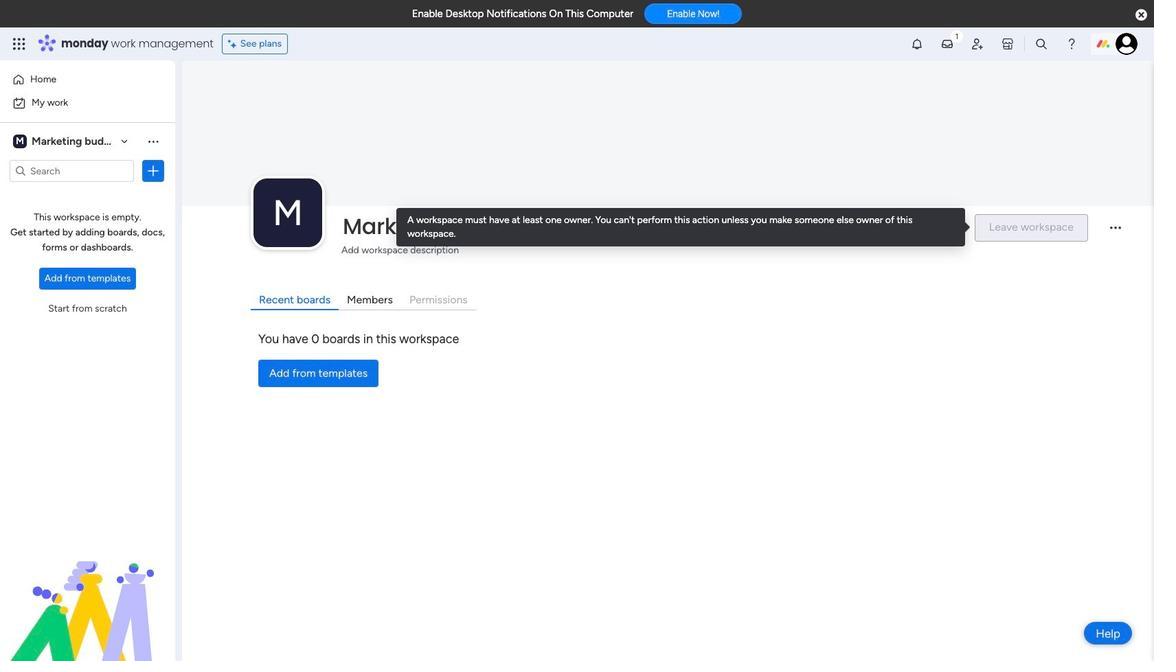 Task type: vqa. For each thing, say whether or not it's contained in the screenshot.
license at the top left of the page
no



Task type: describe. For each thing, give the bounding box(es) containing it.
kendall parks image
[[1116, 33, 1138, 55]]

help image
[[1065, 37, 1079, 51]]

Search in workspace field
[[29, 163, 115, 179]]

notifications image
[[910, 37, 924, 51]]

dapulse close image
[[1136, 8, 1147, 22]]

lottie animation element
[[0, 523, 175, 662]]

1 horizontal spatial workspace image
[[254, 179, 322, 247]]

workspace options image
[[146, 134, 160, 148]]

2 option from the top
[[8, 92, 167, 114]]

lottie animation image
[[0, 523, 175, 662]]

invite members image
[[971, 37, 984, 51]]

1 image
[[951, 28, 963, 44]]

0 horizontal spatial workspace image
[[13, 134, 27, 149]]

select product image
[[12, 37, 26, 51]]



Task type: locate. For each thing, give the bounding box(es) containing it.
1 option from the top
[[8, 69, 167, 91]]

1 vertical spatial option
[[8, 92, 167, 114]]

options image
[[146, 164, 160, 178]]

None field
[[339, 212, 963, 241]]

workspace selection element
[[13, 133, 121, 150]]

workspace image
[[13, 134, 27, 149], [254, 179, 322, 247]]

0 vertical spatial workspace image
[[13, 134, 27, 149]]

0 vertical spatial option
[[8, 69, 167, 91]]

1 vertical spatial workspace image
[[254, 179, 322, 247]]

search everything image
[[1035, 37, 1048, 51]]

monday marketplace image
[[1001, 37, 1015, 51]]

update feed image
[[941, 37, 954, 51]]

option
[[8, 69, 167, 91], [8, 92, 167, 114]]

see plans image
[[228, 36, 240, 52]]

v2 ellipsis image
[[1110, 227, 1121, 239]]



